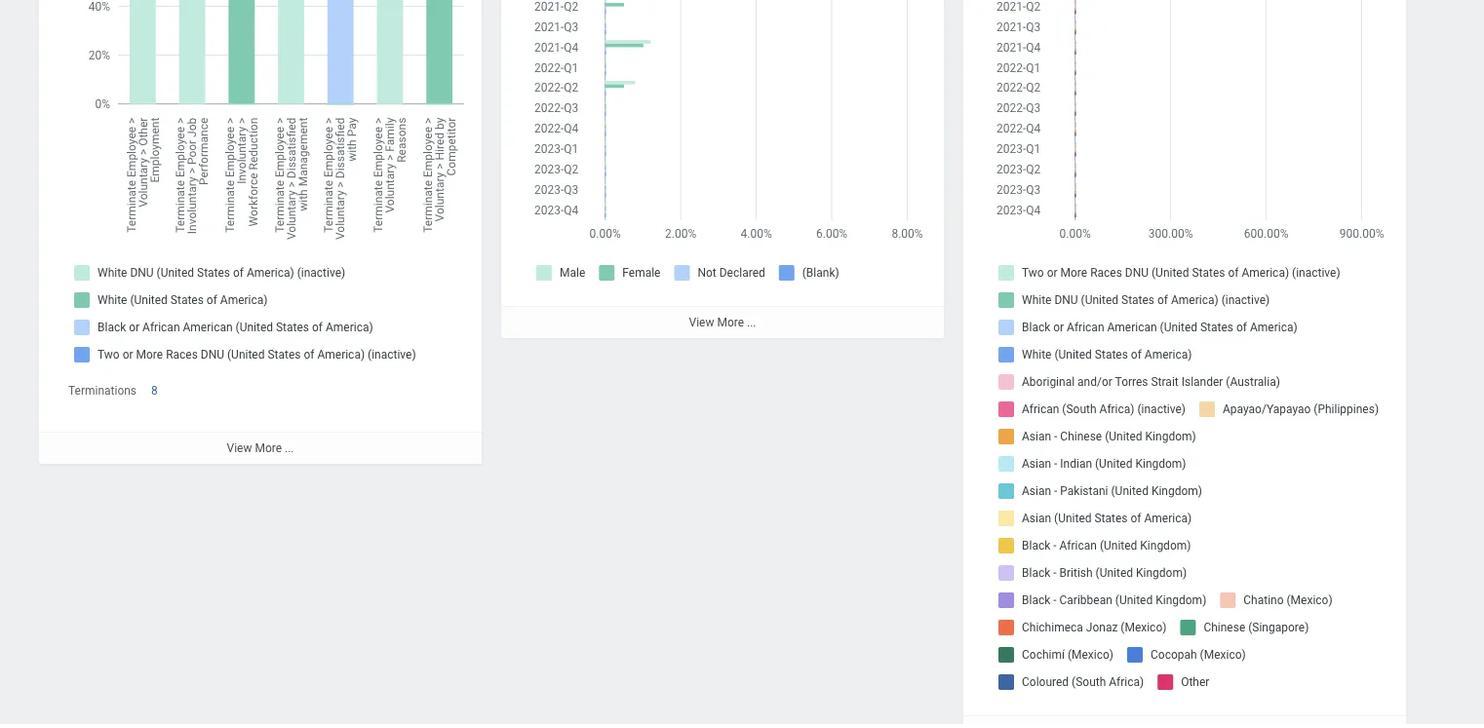 Task type: locate. For each thing, give the bounding box(es) containing it.
view more ... link
[[501, 306, 944, 338], [39, 432, 482, 464]]

... inside top termination reasons by ethnicity element
[[285, 442, 294, 456]]

0 vertical spatial ...
[[747, 316, 757, 330]]

0 horizontal spatial view more ...
[[227, 442, 294, 456]]

1 vertical spatial view more ... link
[[39, 432, 482, 464]]

more inside top termination reasons by ethnicity element
[[255, 442, 282, 456]]

0 vertical spatial view
[[689, 316, 715, 330]]

view inside top termination reasons by ethnicity element
[[227, 442, 252, 456]]

... for view more ... link corresponding to quarterly turnover rates - gender 'element'
[[747, 316, 757, 330]]

1 horizontal spatial view
[[689, 316, 715, 330]]

more for top termination reasons by ethnicity element
[[255, 442, 282, 456]]

top termination reasons by ethnicity element
[[39, 0, 482, 464]]

0 vertical spatial more
[[717, 316, 744, 330]]

0 horizontal spatial more
[[255, 442, 282, 456]]

0 vertical spatial view more ... link
[[501, 306, 944, 338]]

view more ... link for quarterly turnover rates - gender 'element'
[[501, 306, 944, 338]]

0 horizontal spatial view more ... link
[[39, 432, 482, 464]]

1 horizontal spatial view more ...
[[689, 316, 757, 330]]

view inside quarterly turnover rates - gender 'element'
[[689, 316, 715, 330]]

1 vertical spatial view
[[227, 442, 252, 456]]

more
[[717, 316, 744, 330], [255, 442, 282, 456]]

0 horizontal spatial view
[[227, 442, 252, 456]]

view for top termination reasons by ethnicity element view more ... link
[[227, 442, 252, 456]]

terminations
[[68, 384, 137, 398]]

1 vertical spatial more
[[255, 442, 282, 456]]

more inside quarterly turnover rates - gender 'element'
[[717, 316, 744, 330]]

1 horizontal spatial view more ... link
[[501, 306, 944, 338]]

view more ... inside top termination reasons by ethnicity element
[[227, 442, 294, 456]]

1 vertical spatial ...
[[285, 442, 294, 456]]

8
[[151, 384, 158, 398]]

view more ... inside quarterly turnover rates - gender 'element'
[[689, 316, 757, 330]]

view
[[689, 316, 715, 330], [227, 442, 252, 456]]

... for top termination reasons by ethnicity element view more ... link
[[285, 442, 294, 456]]

1 vertical spatial view more ...
[[227, 442, 294, 456]]

view more ...
[[689, 316, 757, 330], [227, 442, 294, 456]]

0 vertical spatial view more ...
[[689, 316, 757, 330]]

more for quarterly turnover rates - gender 'element'
[[717, 316, 744, 330]]

...
[[747, 316, 757, 330], [285, 442, 294, 456]]

1 horizontal spatial ...
[[747, 316, 757, 330]]

0 horizontal spatial ...
[[285, 442, 294, 456]]

1 horizontal spatial more
[[717, 316, 744, 330]]

... inside quarterly turnover rates - gender 'element'
[[747, 316, 757, 330]]



Task type: describe. For each thing, give the bounding box(es) containing it.
8 button
[[151, 383, 161, 399]]

view more ... link for top termination reasons by ethnicity element
[[39, 432, 482, 464]]

quarterly turnover rates - gender element
[[501, 0, 944, 338]]

view more ... for quarterly turnover rates - gender 'element'
[[689, 316, 757, 330]]

view for view more ... link corresponding to quarterly turnover rates - gender 'element'
[[689, 316, 715, 330]]

view more ... for top termination reasons by ethnicity element
[[227, 442, 294, 456]]



Task type: vqa. For each thing, say whether or not it's contained in the screenshot.
the rightmost View
yes



